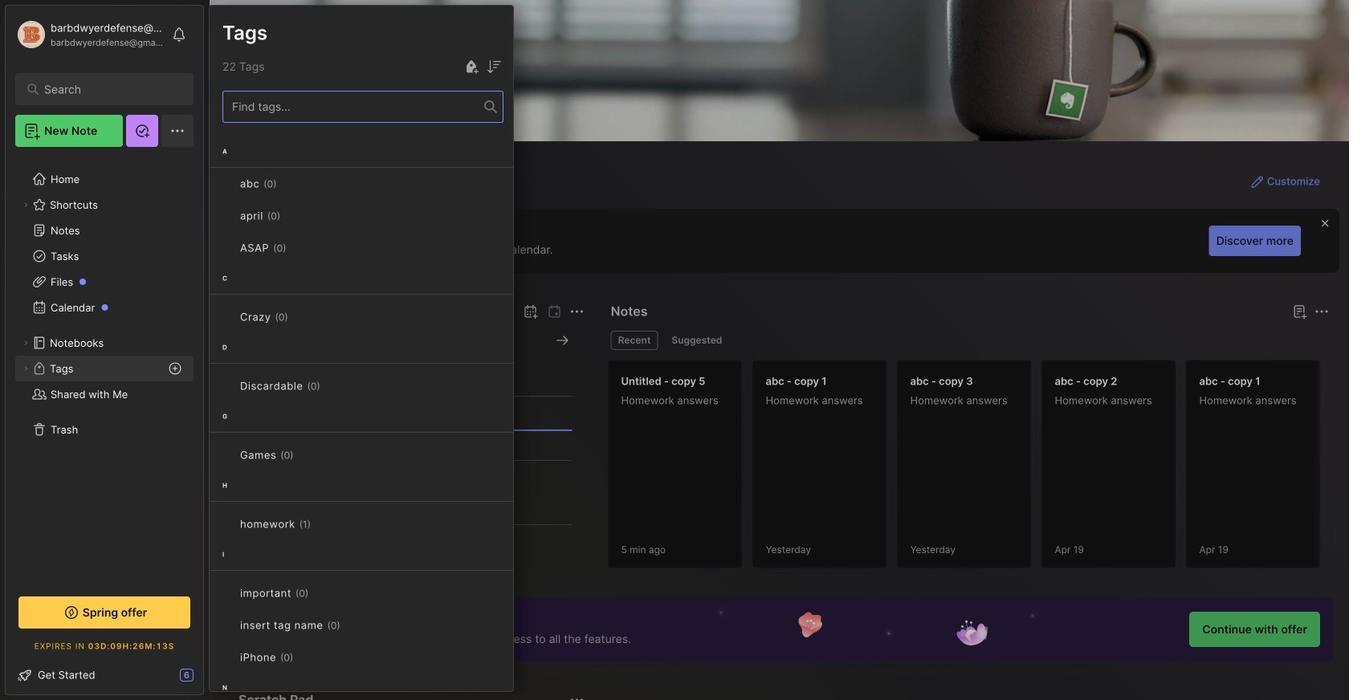 Task type: vqa. For each thing, say whether or not it's contained in the screenshot.
Choose default view option for PDFs field at the right
no



Task type: locate. For each thing, give the bounding box(es) containing it.
expand tags image
[[21, 364, 31, 374]]

0 horizontal spatial tab
[[611, 331, 658, 350]]

1 horizontal spatial row group
[[608, 360, 1350, 578]]

row group
[[210, 136, 513, 701], [608, 360, 1350, 578]]

2 tab from the left
[[665, 331, 730, 350]]

tab
[[611, 331, 658, 350], [665, 331, 730, 350]]

Tag actions field
[[280, 208, 306, 224], [286, 240, 312, 256], [294, 447, 319, 464], [311, 517, 337, 533], [293, 650, 319, 666]]

Account field
[[15, 18, 164, 51]]

None search field
[[44, 80, 172, 99]]

create new tag image
[[462, 57, 481, 76]]

1 horizontal spatial tab
[[665, 331, 730, 350]]

tree
[[6, 157, 203, 579]]

Find tags… text field
[[223, 96, 484, 118]]

expand notebooks image
[[21, 338, 31, 348]]

tab list
[[611, 331, 1327, 350]]

none search field inside main element
[[44, 80, 172, 99]]

tag actions image
[[286, 242, 312, 255], [294, 449, 319, 462], [311, 518, 337, 531], [293, 652, 319, 664]]

tree inside main element
[[6, 157, 203, 579]]

Help and Learning task checklist field
[[6, 663, 203, 688]]

Sort field
[[484, 57, 504, 76]]



Task type: describe. For each thing, give the bounding box(es) containing it.
click to collapse image
[[203, 671, 215, 690]]

0 horizontal spatial row group
[[210, 136, 513, 701]]

sort options image
[[484, 57, 504, 76]]

main element
[[0, 0, 209, 701]]

Search text field
[[44, 82, 172, 97]]

1 tab from the left
[[611, 331, 658, 350]]

tag actions image
[[280, 210, 306, 223]]

new evernote calendar event image
[[521, 302, 540, 321]]



